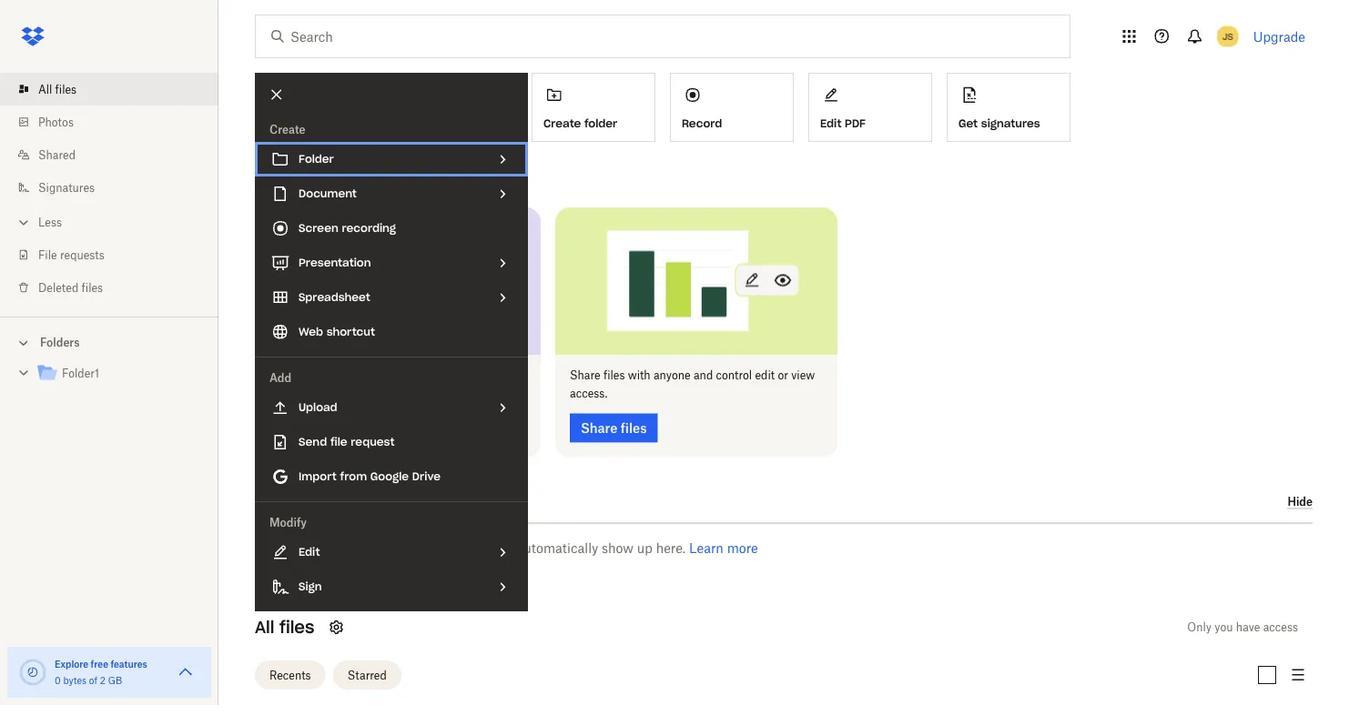 Task type: describe. For each thing, give the bounding box(es) containing it.
bytes
[[63, 675, 87, 687]]

show
[[602, 541, 634, 556]]

up
[[637, 541, 653, 556]]

import
[[299, 470, 337, 484]]

features
[[111, 659, 147, 670]]

list containing all files
[[0, 62, 219, 317]]

suggested
[[255, 492, 335, 510]]

photos link
[[15, 106, 219, 138]]

all files inside list item
[[38, 82, 77, 96]]

files inside list item
[[55, 82, 77, 96]]

less
[[38, 215, 62, 229]]

more
[[727, 541, 758, 556]]

share
[[570, 369, 601, 383]]

gb
[[108, 675, 122, 687]]

signatures
[[982, 116, 1041, 130]]

dropbox
[[358, 167, 409, 183]]

photos
[[38, 115, 74, 129]]

import from google drive menu item
[[255, 460, 528, 495]]

file
[[330, 435, 347, 449]]

document menu item
[[255, 177, 528, 211]]

upgrade
[[1254, 29, 1306, 44]]

recording
[[342, 221, 396, 235]]

starred button
[[333, 661, 401, 690]]

with for started
[[328, 167, 354, 183]]

get signatures button
[[947, 73, 1071, 142]]

explore free features 0 bytes of 2 gb
[[55, 659, 147, 687]]

1 vertical spatial all
[[255, 617, 274, 638]]

desktop
[[324, 369, 365, 383]]

spreadsheet menu item
[[255, 280, 528, 315]]

deleted files
[[38, 281, 103, 295]]

file requests
[[38, 248, 105, 262]]

web
[[299, 325, 323, 339]]

files down sign
[[280, 617, 315, 638]]

web shortcut
[[299, 325, 375, 339]]

anyone
[[654, 369, 691, 383]]

2
[[100, 675, 106, 687]]

only you have access
[[1188, 621, 1299, 635]]

all files link
[[15, 73, 219, 106]]

install
[[273, 369, 305, 383]]

of
[[89, 675, 98, 687]]

get signatures
[[959, 116, 1041, 130]]

control
[[716, 369, 752, 383]]

edit for edit
[[299, 546, 320, 560]]

your
[[381, 492, 415, 510]]

free
[[91, 659, 108, 670]]

edit pdf
[[821, 116, 866, 130]]

access.
[[570, 387, 608, 401]]

and inside share files with anyone and control edit or view access.
[[694, 369, 713, 383]]

create for create folder
[[544, 116, 581, 130]]

1 vertical spatial all files
[[255, 617, 315, 638]]

deleted files link
[[15, 271, 219, 304]]

send file request menu item
[[255, 425, 528, 460]]

less image
[[15, 214, 33, 232]]

learn more link
[[689, 541, 758, 556]]

screen recording
[[299, 221, 396, 235]]

dropbox,
[[331, 541, 385, 556]]

create folder button
[[532, 73, 656, 142]]

edit for edit pdf
[[821, 116, 842, 130]]

create folder
[[544, 116, 618, 130]]

request
[[351, 435, 395, 449]]

folder1
[[62, 367, 99, 381]]

only
[[1188, 621, 1212, 635]]

get for get signatures
[[959, 116, 978, 130]]

sign
[[299, 580, 322, 594]]

from for google
[[340, 470, 367, 484]]

drive
[[412, 470, 441, 484]]

get for get started with dropbox
[[255, 167, 277, 183]]

recents button
[[255, 661, 326, 690]]

folder
[[299, 152, 334, 166]]

google
[[371, 470, 409, 484]]

shared link
[[15, 138, 219, 171]]

folder1 link
[[36, 362, 204, 387]]



Task type: vqa. For each thing, say whether or not it's contained in the screenshot.
stay
yes



Task type: locate. For each thing, give the bounding box(es) containing it.
or
[[778, 369, 789, 383]]

1 from from the top
[[340, 470, 367, 484]]

1 horizontal spatial get
[[959, 116, 978, 130]]

edit
[[821, 116, 842, 130], [299, 546, 320, 560]]

0 horizontal spatial get
[[255, 167, 277, 183]]

work
[[381, 369, 407, 383]]

all files up recents button
[[255, 617, 315, 638]]

edit left 'pdf'
[[821, 116, 842, 130]]

1 vertical spatial edit
[[299, 546, 320, 560]]

0 horizontal spatial create
[[270, 122, 306, 136]]

2 on from the left
[[410, 369, 423, 383]]

you for use
[[282, 541, 303, 556]]

1 vertical spatial from
[[340, 492, 376, 510]]

dropbox image
[[15, 18, 51, 55]]

install on desktop to work on files offline and stay synced.
[[273, 369, 505, 401]]

synced.
[[298, 387, 337, 401]]

0
[[55, 675, 61, 687]]

and inside 'install on desktop to work on files offline and stay synced.'
[[486, 369, 505, 383]]

screen
[[299, 221, 339, 235]]

add
[[270, 371, 292, 385]]

create for create
[[270, 122, 306, 136]]

create down close icon
[[270, 122, 306, 136]]

menu
[[255, 73, 528, 612]]

and left control
[[694, 369, 713, 383]]

shortcut
[[327, 325, 375, 339]]

folder
[[585, 116, 618, 130]]

files
[[55, 82, 77, 96], [82, 281, 103, 295], [426, 369, 447, 383], [604, 369, 625, 383], [280, 617, 315, 638]]

folders
[[40, 336, 80, 350]]

sign menu item
[[255, 570, 528, 605]]

create left folder
[[544, 116, 581, 130]]

record button
[[670, 73, 794, 142]]

web shortcut menu item
[[255, 315, 528, 350]]

quota usage element
[[18, 658, 47, 688]]

1 vertical spatial get
[[255, 167, 277, 183]]

explore
[[55, 659, 89, 670]]

create inside menu
[[270, 122, 306, 136]]

close image
[[261, 79, 292, 110]]

send file request
[[299, 435, 395, 449]]

1 horizontal spatial and
[[694, 369, 713, 383]]

1 horizontal spatial on
[[410, 369, 423, 383]]

suggested from your activity
[[255, 492, 475, 510]]

1 horizontal spatial create
[[544, 116, 581, 130]]

1 horizontal spatial all files
[[255, 617, 315, 638]]

to
[[368, 369, 378, 383]]

create inside button
[[544, 116, 581, 130]]

all files list item
[[0, 73, 219, 106]]

0 vertical spatial edit
[[821, 116, 842, 130]]

1 horizontal spatial you
[[1215, 621, 1234, 635]]

0 horizontal spatial on
[[308, 369, 321, 383]]

automatically
[[517, 541, 599, 556]]

on up the synced.
[[308, 369, 321, 383]]

items
[[455, 541, 489, 556]]

record
[[682, 116, 722, 130]]

recents
[[270, 669, 311, 683]]

here.
[[656, 541, 686, 556]]

get left signatures in the top of the page
[[959, 116, 978, 130]]

0 vertical spatial all
[[38, 82, 52, 96]]

signatures
[[38, 181, 95, 194]]

from down import from google drive
[[340, 492, 376, 510]]

activity
[[419, 492, 475, 510]]

file requests link
[[15, 239, 219, 271]]

signatures link
[[15, 171, 219, 204]]

0 horizontal spatial you
[[282, 541, 303, 556]]

edit pdf button
[[809, 73, 933, 142]]

file
[[38, 248, 57, 262]]

presentation
[[299, 256, 371, 270]]

all files up photos
[[38, 82, 77, 96]]

with for files
[[628, 369, 651, 383]]

0 vertical spatial all files
[[38, 82, 77, 96]]

1 on from the left
[[308, 369, 321, 383]]

started
[[281, 167, 324, 183]]

0 vertical spatial get
[[959, 116, 978, 130]]

access
[[1264, 621, 1299, 635]]

0 vertical spatial with
[[328, 167, 354, 183]]

deleted
[[38, 281, 79, 295]]

get inside button
[[959, 116, 978, 130]]

and right offline
[[486, 369, 505, 383]]

upgrade link
[[1254, 29, 1306, 44]]

send
[[299, 435, 327, 449]]

have
[[1237, 621, 1261, 635]]

will
[[492, 541, 513, 556]]

you for have
[[1215, 621, 1234, 635]]

all up photos
[[38, 82, 52, 96]]

view
[[792, 369, 815, 383]]

with up document
[[328, 167, 354, 183]]

create
[[544, 116, 581, 130], [270, 122, 306, 136]]

files right share
[[604, 369, 625, 383]]

2 from from the top
[[340, 492, 376, 510]]

1 vertical spatial with
[[628, 369, 651, 383]]

files inside share files with anyone and control edit or view access.
[[604, 369, 625, 383]]

from
[[340, 470, 367, 484], [340, 492, 376, 510]]

on right work
[[410, 369, 423, 383]]

menu containing folder
[[255, 73, 528, 612]]

screen recording menu item
[[255, 211, 528, 246]]

0 vertical spatial you
[[282, 541, 303, 556]]

files right 'deleted'
[[82, 281, 103, 295]]

2 and from the left
[[694, 369, 713, 383]]

as
[[262, 541, 278, 556]]

1 horizontal spatial all
[[255, 617, 274, 638]]

learn
[[689, 541, 724, 556]]

edit inside menu item
[[299, 546, 320, 560]]

from for your
[[340, 492, 376, 510]]

upload menu item
[[255, 391, 528, 425]]

0 vertical spatial from
[[340, 470, 367, 484]]

suggested
[[389, 541, 452, 556]]

1 and from the left
[[486, 369, 505, 383]]

use
[[307, 541, 328, 556]]

with left anyone at bottom
[[628, 369, 651, 383]]

edit inside button
[[821, 116, 842, 130]]

0 horizontal spatial edit
[[299, 546, 320, 560]]

shared
[[38, 148, 76, 162]]

with inside share files with anyone and control edit or view access.
[[628, 369, 651, 383]]

folder menu item
[[255, 142, 528, 177]]

edit menu item
[[255, 535, 528, 570]]

all files
[[38, 82, 77, 96], [255, 617, 315, 638]]

with
[[328, 167, 354, 183], [628, 369, 651, 383]]

0 horizontal spatial all files
[[38, 82, 77, 96]]

stay
[[273, 387, 295, 401]]

modify
[[270, 516, 307, 530]]

files up photos
[[55, 82, 77, 96]]

0 horizontal spatial with
[[328, 167, 354, 183]]

1 vertical spatial you
[[1215, 621, 1234, 635]]

files inside 'install on desktop to work on files offline and stay synced.'
[[426, 369, 447, 383]]

from up suggested from your activity
[[340, 470, 367, 484]]

you
[[282, 541, 303, 556], [1215, 621, 1234, 635]]

upload
[[299, 401, 338, 415]]

document
[[299, 187, 357, 201]]

all inside list item
[[38, 82, 52, 96]]

as you use dropbox, suggested items will automatically show up here. learn more
[[262, 541, 758, 556]]

offline
[[450, 369, 483, 383]]

pdf
[[845, 116, 866, 130]]

spreadsheet
[[299, 291, 370, 305]]

import from google drive
[[299, 470, 441, 484]]

0 horizontal spatial all
[[38, 82, 52, 96]]

you right as
[[282, 541, 303, 556]]

share files with anyone and control edit or view access.
[[570, 369, 815, 401]]

1 horizontal spatial edit
[[821, 116, 842, 130]]

edit up sign
[[299, 546, 320, 560]]

folders button
[[0, 329, 219, 356]]

from inside menu item
[[340, 470, 367, 484]]

all
[[38, 82, 52, 96], [255, 617, 274, 638]]

get started with dropbox
[[255, 167, 409, 183]]

get left 'started'
[[255, 167, 277, 183]]

all up recents button
[[255, 617, 274, 638]]

1 horizontal spatial with
[[628, 369, 651, 383]]

edit
[[755, 369, 775, 383]]

you left the have
[[1215, 621, 1234, 635]]

list
[[0, 62, 219, 317]]

presentation menu item
[[255, 246, 528, 280]]

0 horizontal spatial and
[[486, 369, 505, 383]]

files left offline
[[426, 369, 447, 383]]



